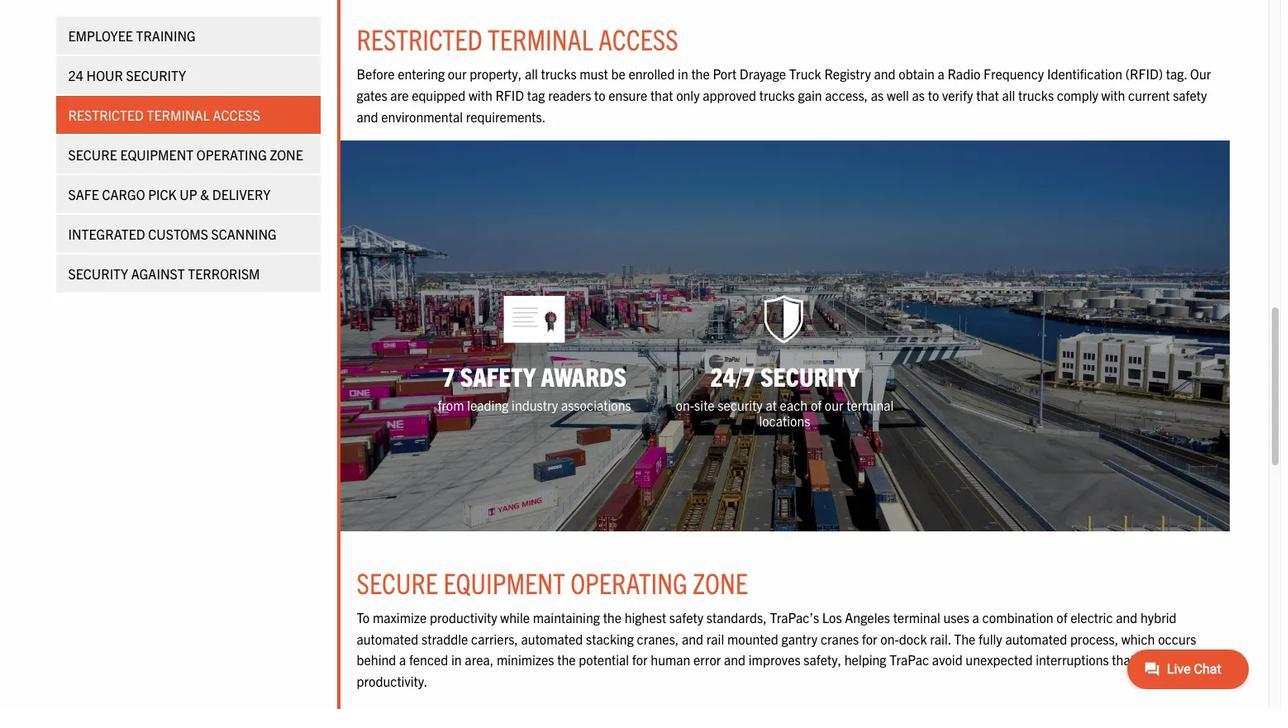 Task type: describe. For each thing, give the bounding box(es) containing it.
cargo
[[102, 186, 145, 202]]

restricted terminal access link
[[56, 96, 320, 134]]

0 vertical spatial all
[[525, 66, 538, 82]]

2 horizontal spatial trucks
[[1018, 87, 1054, 103]]

behind
[[357, 652, 396, 668]]

safety,
[[804, 652, 841, 668]]

(rfid)
[[1125, 66, 1163, 82]]

safety inside to maximize productivity while maintaining the highest safety standards, trapac's los angeles terminal uses a combination of electric and hybrid automated straddle carriers, automated stacking cranes, and rail mounted gantry cranes for on-dock rail. the fully automated process, which occurs behind a fenced in area, minimizes the potential for human error and improves safety, helping trapac avoid unexpected interruptions that impact productivity.
[[669, 609, 703, 626]]

tag
[[527, 87, 545, 103]]

current
[[1128, 87, 1170, 103]]

helping
[[844, 652, 886, 668]]

each
[[780, 397, 808, 413]]

before entering our property, all trucks must be enrolled in the port drayage truck registry and obtain a radio frequency identification (rfid) tag. our gates are equipped with rfid tag readers to ensure that only approved trucks gain access, as well as to verify that all trucks comply with current safety and environmental requirements.
[[357, 66, 1211, 125]]

are
[[390, 87, 409, 103]]

integrated customs scanning
[[68, 226, 277, 242]]

safe cargo pick up & delivery link
[[56, 175, 320, 213]]

1 horizontal spatial for
[[862, 630, 878, 647]]

0 horizontal spatial operating
[[197, 146, 267, 163]]

comply
[[1057, 87, 1098, 103]]

which
[[1121, 630, 1155, 647]]

safe
[[68, 186, 99, 202]]

1 horizontal spatial trucks
[[759, 87, 795, 103]]

entering
[[398, 66, 445, 82]]

angeles
[[845, 609, 890, 626]]

1 vertical spatial operating
[[570, 564, 688, 600]]

dock
[[899, 630, 927, 647]]

occurs
[[1158, 630, 1196, 647]]

requirements.
[[466, 108, 546, 125]]

before
[[357, 66, 395, 82]]

24 hour security link
[[56, 56, 320, 94]]

&
[[200, 186, 209, 202]]

only
[[676, 87, 700, 103]]

must
[[580, 66, 608, 82]]

avoid
[[932, 652, 963, 668]]

0 vertical spatial zone
[[270, 146, 303, 163]]

1 as from the left
[[871, 87, 884, 103]]

carriers,
[[471, 630, 518, 647]]

3 automated from the left
[[1005, 630, 1067, 647]]

1 horizontal spatial that
[[976, 87, 999, 103]]

7
[[442, 359, 455, 392]]

safety inside before entering our property, all trucks must be enrolled in the port drayage truck registry and obtain a radio frequency identification (rfid) tag. our gates are equipped with rfid tag readers to ensure that only approved trucks gain access, as well as to verify that all trucks comply with current safety and environmental requirements.
[[1173, 87, 1207, 103]]

and right error
[[724, 652, 746, 668]]

ensure
[[609, 87, 647, 103]]

0 vertical spatial equipment
[[120, 146, 194, 163]]

equipped
[[412, 87, 466, 103]]

leading
[[467, 397, 509, 413]]

radio
[[948, 66, 981, 82]]

on- inside to maximize productivity while maintaining the highest safety standards, trapac's los angeles terminal uses a combination of electric and hybrid automated straddle carriers, automated stacking cranes, and rail mounted gantry cranes for on-dock rail. the fully automated process, which occurs behind a fenced in area, minimizes the potential for human error and improves safety, helping trapac avoid unexpected interruptions that impact productivity.
[[881, 630, 899, 647]]

uses
[[943, 609, 969, 626]]

well
[[887, 87, 909, 103]]

0 horizontal spatial a
[[399, 652, 406, 668]]

interruptions
[[1036, 652, 1109, 668]]

obtain
[[899, 66, 935, 82]]

training
[[136, 27, 196, 44]]

security inside 24/7 security on-site security at each of our terminal locations
[[760, 359, 859, 392]]

of inside 24/7 security on-site security at each of our terminal locations
[[811, 397, 822, 413]]

against
[[131, 265, 185, 282]]

in inside before entering our property, all trucks must be enrolled in the port drayage truck registry and obtain a radio frequency identification (rfid) tag. our gates are equipped with rfid tag readers to ensure that only approved trucks gain access, as well as to verify that all trucks comply with current safety and environmental requirements.
[[678, 66, 688, 82]]

safety
[[460, 359, 536, 392]]

associations
[[561, 397, 631, 413]]

area,
[[465, 652, 494, 668]]

mounted
[[727, 630, 778, 647]]

access inside "link"
[[213, 107, 260, 123]]

restricted terminal access inside "link"
[[68, 107, 260, 123]]

1 vertical spatial security
[[68, 265, 128, 282]]

security
[[718, 397, 763, 413]]

in inside to maximize productivity while maintaining the highest safety standards, trapac's los angeles terminal uses a combination of electric and hybrid automated straddle carriers, automated stacking cranes, and rail mounted gantry cranes for on-dock rail. the fully automated process, which occurs behind a fenced in area, minimizes the potential for human error and improves safety, helping trapac avoid unexpected interruptions that impact productivity.
[[451, 652, 462, 668]]

at
[[766, 397, 777, 413]]

frequency
[[984, 66, 1044, 82]]

while
[[500, 609, 530, 626]]

rail
[[706, 630, 724, 647]]

approved
[[703, 87, 756, 103]]

verify
[[942, 87, 973, 103]]

to maximize productivity while maintaining the highest safety standards, trapac's los angeles terminal uses a combination of electric and hybrid automated straddle carriers, automated stacking cranes, and rail mounted gantry cranes for on-dock rail. the fully automated process, which occurs behind a fenced in area, minimizes the potential for human error and improves safety, helping trapac avoid unexpected interruptions that impact productivity.
[[357, 609, 1196, 689]]

potential
[[579, 652, 629, 668]]

our inside 24/7 security on-site security at each of our terminal locations
[[825, 397, 844, 413]]

gates
[[357, 87, 387, 103]]

integrated
[[68, 226, 145, 242]]

1 with from the left
[[469, 87, 492, 103]]

cranes,
[[637, 630, 679, 647]]

restricted inside "link"
[[68, 107, 144, 123]]

industry
[[512, 397, 558, 413]]

employee
[[68, 27, 133, 44]]

identification
[[1047, 66, 1122, 82]]

maximize
[[373, 609, 427, 626]]

scanning
[[211, 226, 277, 242]]

0 vertical spatial secure
[[68, 146, 117, 163]]

1 horizontal spatial access
[[598, 21, 678, 56]]

our inside before entering our property, all trucks must be enrolled in the port drayage truck registry and obtain a radio frequency identification (rfid) tag. our gates are equipped with rfid tag readers to ensure that only approved trucks gain access, as well as to verify that all trucks comply with current safety and environmental requirements.
[[448, 66, 467, 82]]

24 hour security
[[68, 67, 186, 83]]

employee training
[[68, 27, 196, 44]]

2 automated from the left
[[521, 630, 583, 647]]

productivity
[[430, 609, 497, 626]]

hour
[[86, 67, 123, 83]]

trapac
[[890, 652, 929, 668]]

and up which
[[1116, 609, 1138, 626]]



Task type: vqa. For each thing, say whether or not it's contained in the screenshot.
Port
yes



Task type: locate. For each thing, give the bounding box(es) containing it.
rfid
[[495, 87, 524, 103]]

for down cranes,
[[632, 652, 648, 668]]

0 horizontal spatial terminal
[[147, 107, 210, 123]]

1 horizontal spatial with
[[1101, 87, 1125, 103]]

our up equipped at the top of the page
[[448, 66, 467, 82]]

safety up cranes,
[[669, 609, 703, 626]]

1 vertical spatial terminal
[[147, 107, 210, 123]]

to down must
[[594, 87, 606, 103]]

1 horizontal spatial as
[[912, 87, 925, 103]]

0 vertical spatial of
[[811, 397, 822, 413]]

2 with from the left
[[1101, 87, 1125, 103]]

1 horizontal spatial all
[[1002, 87, 1015, 103]]

safety
[[1173, 87, 1207, 103], [669, 609, 703, 626]]

on-
[[676, 397, 694, 413], [881, 630, 899, 647]]

0 horizontal spatial zone
[[270, 146, 303, 163]]

tag.
[[1166, 66, 1187, 82]]

0 horizontal spatial automated
[[357, 630, 418, 647]]

0 vertical spatial secure equipment operating zone
[[68, 146, 303, 163]]

be
[[611, 66, 625, 82]]

1 vertical spatial all
[[1002, 87, 1015, 103]]

1 horizontal spatial automated
[[521, 630, 583, 647]]

1 vertical spatial of
[[1057, 609, 1068, 626]]

0 horizontal spatial on-
[[676, 397, 694, 413]]

for down angeles
[[862, 630, 878, 647]]

port
[[713, 66, 737, 82]]

24/7
[[710, 359, 755, 392]]

terminal up dock
[[893, 609, 940, 626]]

terminal right each
[[847, 397, 894, 413]]

all down frequency
[[1002, 87, 1015, 103]]

restricted up entering
[[357, 21, 482, 56]]

0 horizontal spatial restricted
[[68, 107, 144, 123]]

0 horizontal spatial trucks
[[541, 66, 577, 82]]

a
[[938, 66, 945, 82], [972, 609, 979, 626], [399, 652, 406, 668]]

that right verify
[[976, 87, 999, 103]]

1 horizontal spatial restricted
[[357, 21, 482, 56]]

straddle
[[421, 630, 468, 647]]

of inside to maximize productivity while maintaining the highest safety standards, trapac's los angeles terminal uses a combination of electric and hybrid automated straddle carriers, automated stacking cranes, and rail mounted gantry cranes for on-dock rail. the fully automated process, which occurs behind a fenced in area, minimizes the potential for human error and improves safety, helping trapac avoid unexpected interruptions that impact productivity.
[[1057, 609, 1068, 626]]

to left verify
[[928, 87, 939, 103]]

terminal inside restricted terminal access "link"
[[147, 107, 210, 123]]

terminal up the tag
[[488, 21, 593, 56]]

security against terrorism
[[68, 265, 260, 282]]

1 vertical spatial access
[[213, 107, 260, 123]]

on- left security
[[676, 397, 694, 413]]

terminal up secure equipment operating zone link
[[147, 107, 210, 123]]

a left the radio
[[938, 66, 945, 82]]

0 vertical spatial our
[[448, 66, 467, 82]]

the inside before entering our property, all trucks must be enrolled in the port drayage truck registry and obtain a radio frequency identification (rfid) tag. our gates are equipped with rfid tag readers to ensure that only approved trucks gain access, as well as to verify that all trucks comply with current safety and environmental requirements.
[[691, 66, 710, 82]]

delivery
[[212, 186, 271, 202]]

the left potential
[[557, 652, 576, 668]]

1 horizontal spatial terminal
[[488, 21, 593, 56]]

1 horizontal spatial secure
[[357, 564, 438, 600]]

that down "enrolled"
[[650, 87, 673, 103]]

electric
[[1071, 609, 1113, 626]]

restricted terminal access
[[357, 21, 678, 56], [68, 107, 260, 123]]

0 horizontal spatial all
[[525, 66, 538, 82]]

the up stacking
[[603, 609, 622, 626]]

highest
[[625, 609, 666, 626]]

1 horizontal spatial a
[[938, 66, 945, 82]]

in left the area,
[[451, 652, 462, 668]]

2 as from the left
[[912, 87, 925, 103]]

of left electric
[[1057, 609, 1068, 626]]

integrated customs scanning link
[[56, 215, 320, 253]]

restricted terminal access up property,
[[357, 21, 678, 56]]

trapac's
[[770, 609, 819, 626]]

access,
[[825, 87, 868, 103]]

0 vertical spatial a
[[938, 66, 945, 82]]

trucks down frequency
[[1018, 87, 1054, 103]]

secure
[[68, 146, 117, 163], [357, 564, 438, 600]]

0 horizontal spatial equipment
[[120, 146, 194, 163]]

all up the tag
[[525, 66, 538, 82]]

1 automated from the left
[[357, 630, 418, 647]]

as right well
[[912, 87, 925, 103]]

1 vertical spatial restricted
[[68, 107, 144, 123]]

fully
[[979, 630, 1002, 647]]

truck
[[789, 66, 821, 82]]

automated up behind
[[357, 630, 418, 647]]

customs
[[148, 226, 208, 242]]

secure equipment operating zone up safe cargo pick up & delivery link at the left top
[[68, 146, 303, 163]]

on- up trapac
[[881, 630, 899, 647]]

security against terrorism link
[[56, 255, 320, 293]]

24/7 security on-site security at each of our terminal locations
[[676, 359, 894, 429]]

1 vertical spatial restricted terminal access
[[68, 107, 260, 123]]

1 horizontal spatial operating
[[570, 564, 688, 600]]

0 vertical spatial terminal
[[488, 21, 593, 56]]

employee training link
[[56, 17, 320, 55]]

for
[[862, 630, 878, 647], [632, 652, 648, 668]]

a up 'productivity.'
[[399, 652, 406, 668]]

0 vertical spatial safety
[[1173, 87, 1207, 103]]

that inside to maximize productivity while maintaining the highest safety standards, trapac's los angeles terminal uses a combination of electric and hybrid automated straddle carriers, automated stacking cranes, and rail mounted gantry cranes for on-dock rail. the fully automated process, which occurs behind a fenced in area, minimizes the potential for human error and improves safety, helping trapac avoid unexpected interruptions that impact productivity.
[[1112, 652, 1135, 668]]

with
[[469, 87, 492, 103], [1101, 87, 1125, 103]]

hybrid
[[1141, 609, 1177, 626]]

1 horizontal spatial in
[[678, 66, 688, 82]]

terrorism
[[188, 265, 260, 282]]

0 vertical spatial access
[[598, 21, 678, 56]]

24
[[68, 67, 83, 83]]

human
[[651, 652, 690, 668]]

access
[[598, 21, 678, 56], [213, 107, 260, 123]]

with down property,
[[469, 87, 492, 103]]

the
[[954, 630, 976, 647]]

to
[[594, 87, 606, 103], [928, 87, 939, 103]]

2 horizontal spatial that
[[1112, 652, 1135, 668]]

up
[[180, 186, 197, 202]]

automated down the maintaining
[[521, 630, 583, 647]]

los
[[822, 609, 842, 626]]

from
[[438, 397, 464, 413]]

locations
[[759, 413, 810, 429]]

error
[[693, 652, 721, 668]]

zone up the delivery
[[270, 146, 303, 163]]

awards
[[541, 359, 627, 392]]

restricted
[[357, 21, 482, 56], [68, 107, 144, 123]]

0 vertical spatial restricted
[[357, 21, 482, 56]]

automated down combination at the right bottom of page
[[1005, 630, 1067, 647]]

1 vertical spatial zone
[[693, 564, 748, 600]]

0 vertical spatial terminal
[[847, 397, 894, 413]]

our
[[448, 66, 467, 82], [825, 397, 844, 413]]

0 horizontal spatial of
[[811, 397, 822, 413]]

2 to from the left
[[928, 87, 939, 103]]

secure equipment operating zone up the maintaining
[[357, 564, 748, 600]]

trucks down drayage
[[759, 87, 795, 103]]

safety down our
[[1173, 87, 1207, 103]]

as left well
[[871, 87, 884, 103]]

1 horizontal spatial safety
[[1173, 87, 1207, 103]]

equipment up while
[[443, 564, 565, 600]]

gain
[[798, 87, 822, 103]]

operating up highest
[[570, 564, 688, 600]]

and down 'gates'
[[357, 108, 378, 125]]

2 vertical spatial a
[[399, 652, 406, 668]]

and left rail
[[682, 630, 703, 647]]

our
[[1190, 66, 1211, 82]]

security down "integrated"
[[68, 265, 128, 282]]

enrolled
[[629, 66, 675, 82]]

cranes
[[821, 630, 859, 647]]

productivity.
[[357, 673, 428, 689]]

readers
[[548, 87, 591, 103]]

2 horizontal spatial the
[[691, 66, 710, 82]]

1 vertical spatial our
[[825, 397, 844, 413]]

of right each
[[811, 397, 822, 413]]

terminal inside 24/7 security on-site security at each of our terminal locations
[[847, 397, 894, 413]]

registry
[[824, 66, 871, 82]]

1 vertical spatial terminal
[[893, 609, 940, 626]]

operating up the delivery
[[197, 146, 267, 163]]

1 horizontal spatial secure equipment operating zone
[[357, 564, 748, 600]]

1 horizontal spatial zone
[[693, 564, 748, 600]]

security up each
[[760, 359, 859, 392]]

minimizes
[[497, 652, 554, 668]]

combination
[[982, 609, 1053, 626]]

0 horizontal spatial that
[[650, 87, 673, 103]]

0 vertical spatial in
[[678, 66, 688, 82]]

environmental
[[381, 108, 463, 125]]

unexpected
[[966, 652, 1033, 668]]

standards,
[[706, 609, 767, 626]]

equipment up pick
[[120, 146, 194, 163]]

process,
[[1070, 630, 1118, 647]]

secure up "maximize"
[[357, 564, 438, 600]]

access down 24 hour security link
[[213, 107, 260, 123]]

0 horizontal spatial the
[[557, 652, 576, 668]]

the
[[691, 66, 710, 82], [603, 609, 622, 626], [557, 652, 576, 668]]

1 horizontal spatial equipment
[[443, 564, 565, 600]]

site
[[694, 397, 715, 413]]

and up well
[[874, 66, 896, 82]]

0 vertical spatial for
[[862, 630, 878, 647]]

1 horizontal spatial to
[[928, 87, 939, 103]]

that
[[650, 87, 673, 103], [976, 87, 999, 103], [1112, 652, 1135, 668]]

7 safety awards from leading industry associations
[[438, 359, 631, 413]]

terminal inside to maximize productivity while maintaining the highest safety standards, trapac's los angeles terminal uses a combination of electric and hybrid automated straddle carriers, automated stacking cranes, and rail mounted gantry cranes for on-dock rail. the fully automated process, which occurs behind a fenced in area, minimizes the potential for human error and improves safety, helping trapac avoid unexpected interruptions that impact productivity.
[[893, 609, 940, 626]]

that down which
[[1112, 652, 1135, 668]]

0 horizontal spatial in
[[451, 652, 462, 668]]

in up only
[[678, 66, 688, 82]]

automated
[[357, 630, 418, 647], [521, 630, 583, 647], [1005, 630, 1067, 647]]

1 vertical spatial secure equipment operating zone
[[357, 564, 748, 600]]

pick
[[148, 186, 177, 202]]

0 vertical spatial restricted terminal access
[[357, 21, 678, 56]]

access up "enrolled"
[[598, 21, 678, 56]]

2 vertical spatial the
[[557, 652, 576, 668]]

0 horizontal spatial safety
[[669, 609, 703, 626]]

0 horizontal spatial our
[[448, 66, 467, 82]]

a inside before entering our property, all trucks must be enrolled in the port drayage truck registry and obtain a radio frequency identification (rfid) tag. our gates are equipped with rfid tag readers to ensure that only approved trucks gain access, as well as to verify that all trucks comply with current safety and environmental requirements.
[[938, 66, 945, 82]]

0 horizontal spatial restricted terminal access
[[68, 107, 260, 123]]

0 horizontal spatial secure
[[68, 146, 117, 163]]

1 vertical spatial safety
[[669, 609, 703, 626]]

1 to from the left
[[594, 87, 606, 103]]

the left port
[[691, 66, 710, 82]]

0 vertical spatial on-
[[676, 397, 694, 413]]

1 horizontal spatial the
[[603, 609, 622, 626]]

1 vertical spatial equipment
[[443, 564, 565, 600]]

1 horizontal spatial restricted terminal access
[[357, 21, 678, 56]]

2 horizontal spatial automated
[[1005, 630, 1067, 647]]

0 horizontal spatial access
[[213, 107, 260, 123]]

terminal
[[847, 397, 894, 413], [893, 609, 940, 626]]

trucks up readers
[[541, 66, 577, 82]]

restricted terminal access up secure equipment operating zone link
[[68, 107, 260, 123]]

1 vertical spatial on-
[[881, 630, 899, 647]]

rail.
[[930, 630, 951, 647]]

gantry
[[781, 630, 818, 647]]

restricted down hour
[[68, 107, 144, 123]]

a right uses on the bottom of page
[[972, 609, 979, 626]]

1 vertical spatial secure
[[357, 564, 438, 600]]

our right each
[[825, 397, 844, 413]]

1 vertical spatial the
[[603, 609, 622, 626]]

0 horizontal spatial secure equipment operating zone
[[68, 146, 303, 163]]

property,
[[470, 66, 522, 82]]

2 horizontal spatial a
[[972, 609, 979, 626]]

0 vertical spatial security
[[126, 67, 186, 83]]

maintaining
[[533, 609, 600, 626]]

security down training
[[126, 67, 186, 83]]

to
[[357, 609, 370, 626]]

1 horizontal spatial on-
[[881, 630, 899, 647]]

fenced
[[409, 652, 448, 668]]

impact
[[1138, 652, 1177, 668]]

0 horizontal spatial with
[[469, 87, 492, 103]]

drayage
[[740, 66, 786, 82]]

0 horizontal spatial to
[[594, 87, 606, 103]]

1 vertical spatial for
[[632, 652, 648, 668]]

0 horizontal spatial for
[[632, 652, 648, 668]]

safe cargo pick up & delivery
[[68, 186, 271, 202]]

on- inside 24/7 security on-site security at each of our terminal locations
[[676, 397, 694, 413]]

stacking
[[586, 630, 634, 647]]

0 horizontal spatial as
[[871, 87, 884, 103]]

zone up standards,
[[693, 564, 748, 600]]

with down identification
[[1101, 87, 1125, 103]]

1 horizontal spatial of
[[1057, 609, 1068, 626]]

1 vertical spatial in
[[451, 652, 462, 668]]

secure up safe
[[68, 146, 117, 163]]

1 horizontal spatial our
[[825, 397, 844, 413]]

0 vertical spatial the
[[691, 66, 710, 82]]

1 vertical spatial a
[[972, 609, 979, 626]]

2 vertical spatial security
[[760, 359, 859, 392]]

0 vertical spatial operating
[[197, 146, 267, 163]]



